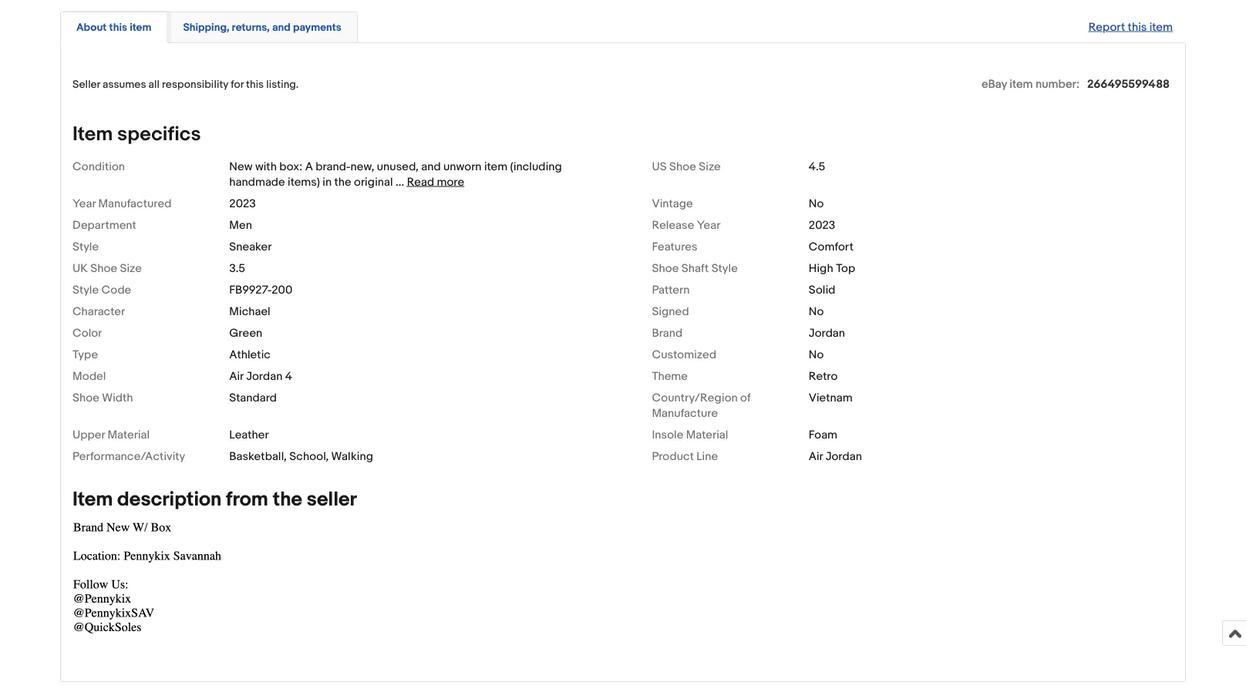 Task type: locate. For each thing, give the bounding box(es) containing it.
2 no from the top
[[809, 305, 824, 319]]

and
[[272, 21, 291, 34], [421, 160, 441, 174]]

item
[[73, 122, 113, 146], [73, 488, 113, 512]]

and inside button
[[272, 21, 291, 34]]

returns,
[[232, 21, 270, 34]]

1 material from the left
[[108, 428, 150, 442]]

0 horizontal spatial and
[[272, 21, 291, 34]]

shoe width
[[73, 391, 133, 405]]

jordan up retro
[[809, 326, 846, 340]]

3 no from the top
[[809, 348, 824, 362]]

style code
[[73, 283, 131, 297]]

0 vertical spatial and
[[272, 21, 291, 34]]

item right report
[[1150, 20, 1174, 34]]

material for insole material
[[687, 428, 729, 442]]

read more button
[[407, 175, 465, 189]]

0 horizontal spatial size
[[120, 262, 142, 275]]

this inside 'button'
[[109, 21, 127, 34]]

the right from
[[273, 488, 302, 512]]

no up retro
[[809, 348, 824, 362]]

1 vertical spatial the
[[273, 488, 302, 512]]

1 item from the top
[[73, 122, 113, 146]]

1 vertical spatial item
[[73, 488, 113, 512]]

0 vertical spatial size
[[699, 160, 721, 174]]

from
[[226, 488, 268, 512]]

high top
[[809, 262, 856, 275]]

jordan down 'foam'
[[826, 450, 863, 464]]

1 vertical spatial year
[[697, 218, 721, 232]]

1 horizontal spatial air
[[809, 450, 824, 464]]

for
[[231, 78, 244, 91]]

walking
[[331, 450, 373, 464]]

1 vertical spatial 2023
[[809, 218, 836, 232]]

men
[[229, 218, 252, 232]]

athletic
[[229, 348, 271, 362]]

responsibility
[[162, 78, 228, 91]]

material for upper material
[[108, 428, 150, 442]]

tab list containing about this item
[[60, 9, 1187, 43]]

specifics
[[117, 122, 201, 146]]

0 vertical spatial style
[[73, 240, 99, 254]]

the right in
[[334, 175, 352, 189]]

department
[[73, 218, 136, 232]]

number:
[[1036, 77, 1080, 91]]

basketball,
[[229, 450, 287, 464]]

size right us
[[699, 160, 721, 174]]

item down the performance/activity
[[73, 488, 113, 512]]

200
[[272, 283, 293, 297]]

vietnam
[[809, 391, 853, 405]]

shoe up pattern
[[652, 262, 679, 275]]

item right ebay
[[1010, 77, 1034, 91]]

color
[[73, 326, 102, 340]]

1 vertical spatial jordan
[[246, 370, 283, 383]]

this for about
[[109, 21, 127, 34]]

(including
[[510, 160, 562, 174]]

0 horizontal spatial this
[[109, 21, 127, 34]]

upper material
[[73, 428, 150, 442]]

material
[[108, 428, 150, 442], [687, 428, 729, 442]]

the
[[334, 175, 352, 189], [273, 488, 302, 512]]

2 horizontal spatial this
[[1129, 20, 1148, 34]]

this
[[1129, 20, 1148, 34], [109, 21, 127, 34], [246, 78, 264, 91]]

no for signed
[[809, 305, 824, 319]]

item right about
[[130, 21, 152, 34]]

item up condition
[[73, 122, 113, 146]]

size
[[699, 160, 721, 174], [120, 262, 142, 275]]

2023 up men
[[229, 197, 256, 211]]

character
[[73, 305, 125, 319]]

shipping, returns, and payments
[[183, 21, 342, 34]]

shoe shaft style
[[652, 262, 738, 275]]

2 vertical spatial style
[[73, 283, 99, 297]]

style down uk
[[73, 283, 99, 297]]

1 vertical spatial size
[[120, 262, 142, 275]]

material up line
[[687, 428, 729, 442]]

unused,
[[377, 160, 419, 174]]

air down 'foam'
[[809, 450, 824, 464]]

2 material from the left
[[687, 428, 729, 442]]

performance/activity
[[73, 450, 185, 464]]

1 vertical spatial air
[[809, 450, 824, 464]]

0 vertical spatial no
[[809, 197, 824, 211]]

0 horizontal spatial 2023
[[229, 197, 256, 211]]

no for vintage
[[809, 197, 824, 211]]

about this item button
[[76, 20, 152, 35]]

1 vertical spatial no
[[809, 305, 824, 319]]

and up read more
[[421, 160, 441, 174]]

retro
[[809, 370, 838, 383]]

0 vertical spatial the
[[334, 175, 352, 189]]

read
[[407, 175, 435, 189]]

seller assumes all responsibility for this listing.
[[73, 78, 299, 91]]

us shoe size
[[652, 160, 721, 174]]

year manufactured
[[73, 197, 172, 211]]

year right the release
[[697, 218, 721, 232]]

style
[[73, 240, 99, 254], [712, 262, 738, 275], [73, 283, 99, 297]]

1 horizontal spatial size
[[699, 160, 721, 174]]

0 horizontal spatial material
[[108, 428, 150, 442]]

1 no from the top
[[809, 197, 824, 211]]

material up the performance/activity
[[108, 428, 150, 442]]

no down 4.5
[[809, 197, 824, 211]]

1 horizontal spatial and
[[421, 160, 441, 174]]

tab list
[[60, 9, 1187, 43]]

jordan
[[809, 326, 846, 340], [246, 370, 283, 383], [826, 450, 863, 464]]

1 vertical spatial and
[[421, 160, 441, 174]]

item description from the seller
[[73, 488, 357, 512]]

0 vertical spatial item
[[73, 122, 113, 146]]

no down solid
[[809, 305, 824, 319]]

2023 up comfort
[[809, 218, 836, 232]]

of
[[741, 391, 751, 405]]

product line
[[652, 450, 718, 464]]

insole material
[[652, 428, 729, 442]]

style right the shaft
[[712, 262, 738, 275]]

solid
[[809, 283, 836, 297]]

0 vertical spatial 2023
[[229, 197, 256, 211]]

style up uk
[[73, 240, 99, 254]]

report
[[1089, 20, 1126, 34]]

2 item from the top
[[73, 488, 113, 512]]

2 vertical spatial no
[[809, 348, 824, 362]]

and inside new with box: a brand-new, unused, and unworn item (including handmade items) in the original ...
[[421, 160, 441, 174]]

0 vertical spatial air
[[229, 370, 244, 383]]

1 vertical spatial style
[[712, 262, 738, 275]]

shipping, returns, and payments button
[[183, 20, 342, 35]]

item for item description from the seller
[[73, 488, 113, 512]]

high
[[809, 262, 834, 275]]

with
[[255, 160, 277, 174]]

brand
[[652, 326, 683, 340]]

green
[[229, 326, 263, 340]]

this for report
[[1129, 20, 1148, 34]]

3.5
[[229, 262, 245, 275]]

vintage
[[652, 197, 693, 211]]

2023
[[229, 197, 256, 211], [809, 218, 836, 232]]

size up code
[[120, 262, 142, 275]]

4.5
[[809, 160, 826, 174]]

manufactured
[[98, 197, 172, 211]]

1 horizontal spatial material
[[687, 428, 729, 442]]

new
[[229, 160, 253, 174]]

year up department
[[73, 197, 96, 211]]

report this item link
[[1082, 12, 1181, 42]]

this right report
[[1129, 20, 1148, 34]]

model
[[73, 370, 106, 383]]

shoe
[[670, 160, 697, 174], [90, 262, 117, 275], [652, 262, 679, 275], [73, 391, 99, 405]]

jordan up standard
[[246, 370, 283, 383]]

item right 'unworn'
[[485, 160, 508, 174]]

shoe up style code
[[90, 262, 117, 275]]

0 horizontal spatial air
[[229, 370, 244, 383]]

0 horizontal spatial year
[[73, 197, 96, 211]]

this right about
[[109, 21, 127, 34]]

and right returns,
[[272, 21, 291, 34]]

...
[[396, 175, 405, 189]]

1 horizontal spatial the
[[334, 175, 352, 189]]

1 horizontal spatial 2023
[[809, 218, 836, 232]]

michael
[[229, 305, 271, 319]]

fb9927-
[[229, 283, 272, 297]]

this right the for
[[246, 78, 264, 91]]

signed
[[652, 305, 690, 319]]

2 vertical spatial jordan
[[826, 450, 863, 464]]

read more
[[407, 175, 465, 189]]

shaft
[[682, 262, 709, 275]]

air down athletic
[[229, 370, 244, 383]]

box:
[[280, 160, 303, 174]]



Task type: vqa. For each thing, say whether or not it's contained in the screenshot.


Task type: describe. For each thing, give the bounding box(es) containing it.
266495599488
[[1088, 77, 1171, 91]]

foam
[[809, 428, 838, 442]]

type
[[73, 348, 98, 362]]

all
[[149, 78, 160, 91]]

more
[[437, 175, 465, 189]]

description
[[117, 488, 222, 512]]

customized
[[652, 348, 717, 362]]

country/region
[[652, 391, 738, 405]]

item for item specifics
[[73, 122, 113, 146]]

size for uk shoe size
[[120, 262, 142, 275]]

line
[[697, 450, 718, 464]]

style for style code
[[73, 283, 99, 297]]

air for air jordan
[[809, 450, 824, 464]]

2023 for year manufactured
[[229, 197, 256, 211]]

2023 for release year
[[809, 218, 836, 232]]

us
[[652, 160, 667, 174]]

about
[[76, 21, 107, 34]]

release
[[652, 218, 695, 232]]

listing.
[[266, 78, 299, 91]]

0 vertical spatial year
[[73, 197, 96, 211]]

width
[[102, 391, 133, 405]]

condition
[[73, 160, 125, 174]]

0 horizontal spatial the
[[273, 488, 302, 512]]

item inside 'button'
[[130, 21, 152, 34]]

report this item
[[1089, 20, 1174, 34]]

original
[[354, 175, 393, 189]]

seller
[[73, 78, 100, 91]]

manufacture
[[652, 407, 718, 420]]

unworn
[[444, 160, 482, 174]]

payments
[[293, 21, 342, 34]]

product
[[652, 450, 694, 464]]

ebay
[[982, 77, 1008, 91]]

item specifics
[[73, 122, 201, 146]]

sneaker
[[229, 240, 272, 254]]

style for style
[[73, 240, 99, 254]]

seller
[[307, 488, 357, 512]]

ebay item number: 266495599488
[[982, 77, 1171, 91]]

leather
[[229, 428, 269, 442]]

insole
[[652, 428, 684, 442]]

new,
[[351, 160, 375, 174]]

item inside new with box: a brand-new, unused, and unworn item (including handmade items) in the original ...
[[485, 160, 508, 174]]

theme
[[652, 370, 688, 383]]

upper
[[73, 428, 105, 442]]

fb9927-200
[[229, 283, 293, 297]]

in
[[323, 175, 332, 189]]

comfort
[[809, 240, 854, 254]]

jordan for air jordan
[[826, 450, 863, 464]]

basketball, school, walking
[[229, 450, 373, 464]]

uk
[[73, 262, 88, 275]]

brand-
[[316, 160, 351, 174]]

new with box: a brand-new, unused, and unworn item (including handmade items) in the original ...
[[229, 160, 562, 189]]

shipping,
[[183, 21, 230, 34]]

assumes
[[103, 78, 146, 91]]

no for customized
[[809, 348, 824, 362]]

1 horizontal spatial year
[[697, 218, 721, 232]]

handmade
[[229, 175, 285, 189]]

jordan for air jordan 4
[[246, 370, 283, 383]]

0 vertical spatial jordan
[[809, 326, 846, 340]]

school,
[[290, 450, 329, 464]]

size for us shoe size
[[699, 160, 721, 174]]

country/region of manufacture
[[652, 391, 751, 420]]

1 horizontal spatial this
[[246, 78, 264, 91]]

air jordan
[[809, 450, 863, 464]]

code
[[101, 283, 131, 297]]

uk shoe size
[[73, 262, 142, 275]]

air for air jordan 4
[[229, 370, 244, 383]]

shoe right us
[[670, 160, 697, 174]]

shoe down 'model'
[[73, 391, 99, 405]]

top
[[837, 262, 856, 275]]

about this item
[[76, 21, 152, 34]]

the inside new with box: a brand-new, unused, and unworn item (including handmade items) in the original ...
[[334, 175, 352, 189]]

air jordan 4
[[229, 370, 292, 383]]

release year
[[652, 218, 721, 232]]

standard
[[229, 391, 277, 405]]

features
[[652, 240, 698, 254]]



